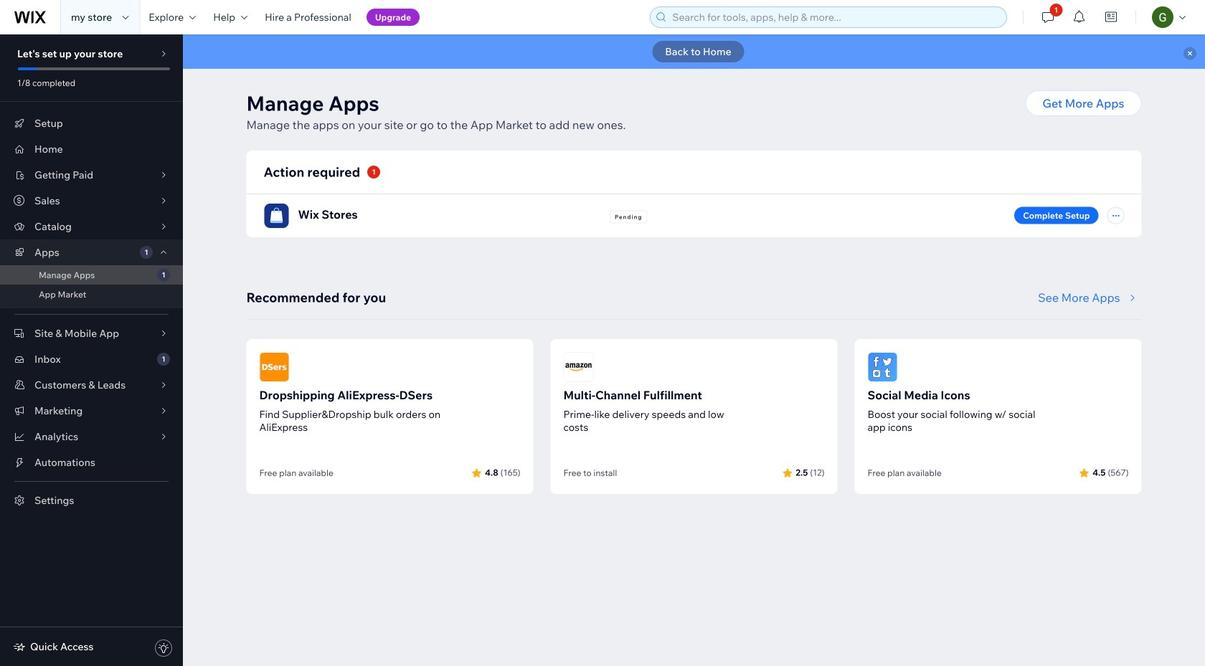 Task type: vqa. For each thing, say whether or not it's contained in the screenshot.
general-section ELEMENT
no



Task type: describe. For each thing, give the bounding box(es) containing it.
multi-channel fulfillment logo image
[[564, 352, 594, 383]]

dropshipping aliexpress-dsers logo image
[[259, 352, 290, 383]]

sidebar element
[[0, 34, 183, 667]]



Task type: locate. For each thing, give the bounding box(es) containing it.
alert
[[183, 34, 1206, 69]]

social media icons logo image
[[868, 352, 898, 383]]

Search for tools, apps, help & more... field
[[668, 7, 1003, 27]]



